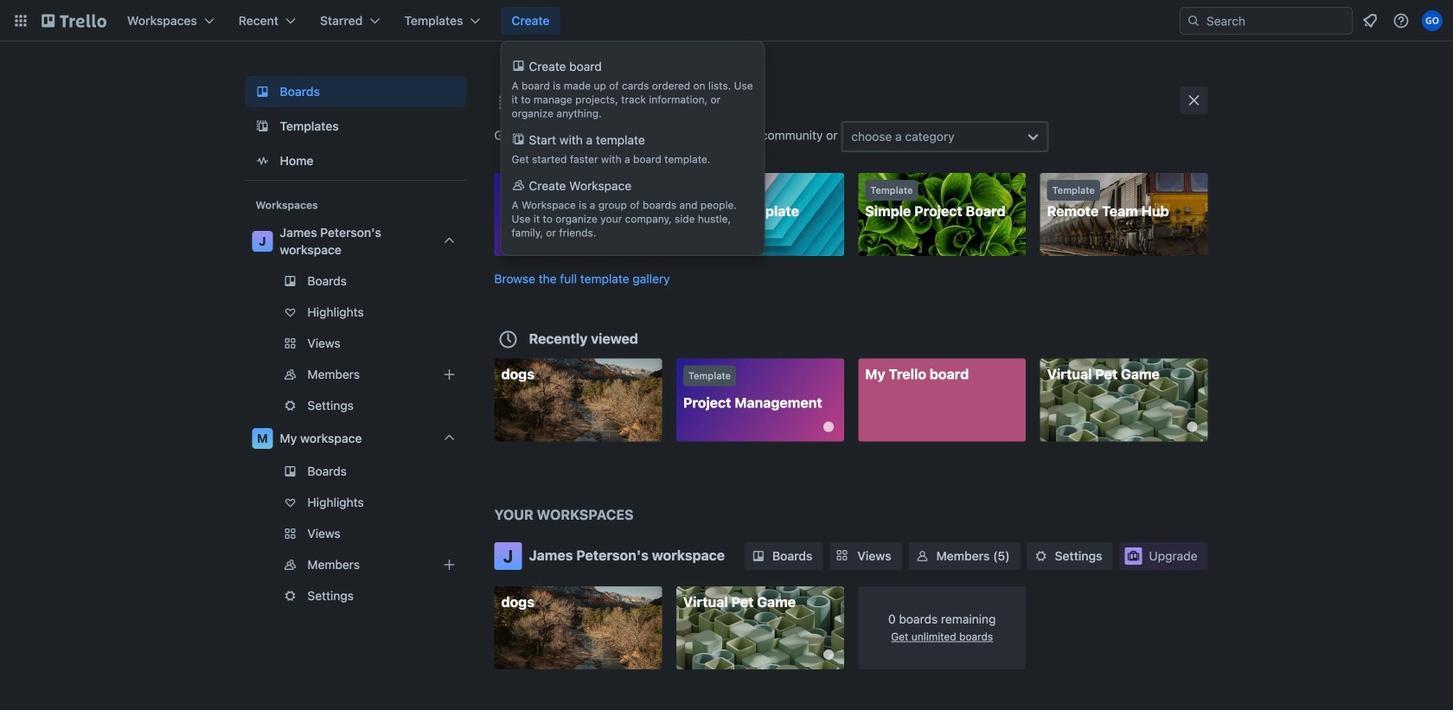 Task type: describe. For each thing, give the bounding box(es) containing it.
open information menu image
[[1393, 12, 1410, 29]]

there is new activity on this board. image
[[823, 650, 834, 660]]

gary orlando (garyorlando) image
[[1422, 10, 1443, 31]]

sm image
[[914, 548, 931, 565]]

primary element
[[0, 0, 1453, 42]]



Task type: locate. For each thing, give the bounding box(es) containing it.
0 notifications image
[[1360, 10, 1381, 31]]

Search field
[[1201, 8, 1352, 34]]

add image
[[439, 364, 460, 385], [439, 555, 460, 575]]

template board image
[[252, 116, 273, 137]]

back to home image
[[42, 7, 106, 35]]

0 horizontal spatial sm image
[[750, 548, 767, 565]]

2 sm image from the left
[[1033, 548, 1050, 565]]

2 add image from the top
[[439, 555, 460, 575]]

home image
[[252, 151, 273, 171]]

sm image
[[750, 548, 767, 565], [1033, 548, 1050, 565]]

search image
[[1187, 14, 1201, 28]]

1 add image from the top
[[439, 364, 460, 385]]

1 vertical spatial add image
[[439, 555, 460, 575]]

1 horizontal spatial sm image
[[1033, 548, 1050, 565]]

1 sm image from the left
[[750, 548, 767, 565]]

there is new activity on this board. image
[[1187, 422, 1198, 432]]

board image
[[252, 81, 273, 102]]

0 vertical spatial add image
[[439, 364, 460, 385]]



Task type: vqa. For each thing, say whether or not it's contained in the screenshot.
R
no



